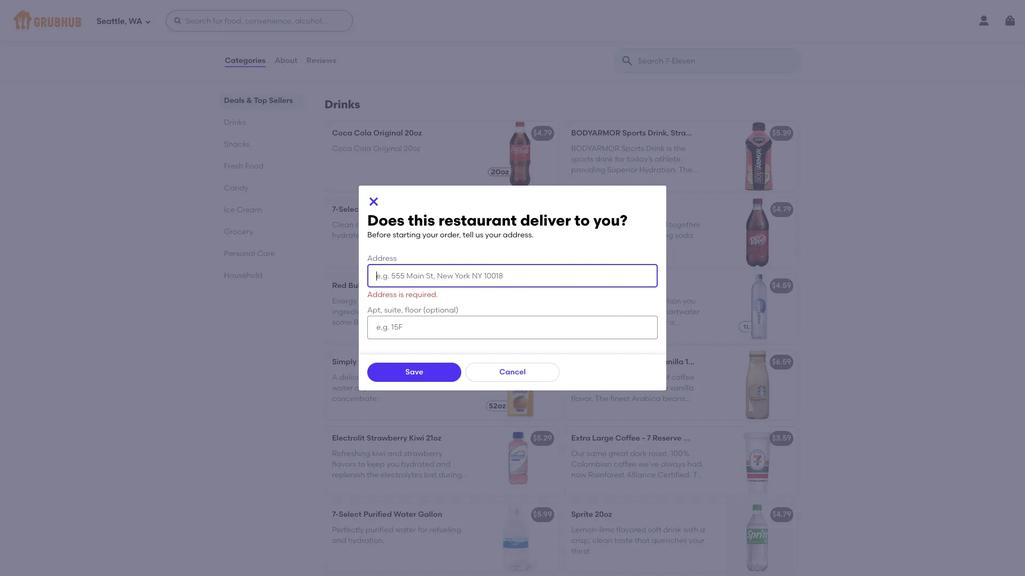 Task type: locate. For each thing, give the bounding box(es) containing it.
flavored inside the funyuns® onion flavored rings are a deliciously different snack that's fun to eat, with a crisp texture and zesty onion flavor
[[398, 30, 429, 39]]

candy tab
[[224, 183, 299, 194]]

purity
[[571, 297, 592, 306]]

1 horizontal spatial of
[[594, 220, 601, 229]]

0 vertical spatial flavored
[[388, 15, 420, 24]]

with up 'flavor'
[[371, 51, 386, 60]]

the
[[367, 471, 379, 480]]

with inside 'purity you can taste; hydration you can feel. vapor distilled smartwater with added electrolytes for a distinctive pure and crisp taste.'
[[571, 318, 586, 327]]

coffee
[[672, 373, 695, 382]]

0 vertical spatial smartwater
[[571, 282, 615, 291]]

0 horizontal spatial you
[[387, 460, 400, 469]]

0 vertical spatial water
[[363, 205, 386, 214]]

0 vertical spatial coca
[[332, 129, 352, 138]]

1 select from the top
[[339, 205, 362, 214]]

a inside blend of 23 flavors married together to form a pefectly refreshing soda.
[[599, 231, 604, 240]]

0 horizontal spatial drinks
[[224, 118, 246, 127]]

onion up different
[[374, 30, 396, 39]]

1 vertical spatial coca
[[332, 144, 352, 153]]

0 vertical spatial strawberry
[[671, 129, 711, 138]]

0 vertical spatial refreshing
[[372, 220, 408, 229]]

deliver
[[520, 211, 571, 230]]

original
[[373, 129, 403, 138], [373, 144, 402, 153]]

blend
[[571, 220, 592, 229]]

0 vertical spatial cola
[[354, 129, 372, 138]]

your inside lemon-lime flavored soft drink with a crisp, clean taste that quenches your thirst.
[[689, 537, 705, 546]]

of up divine
[[663, 373, 670, 382]]

you right hydration
[[683, 297, 696, 306]]

smartwater down hydration
[[657, 307, 700, 317]]

0 vertical spatial coca cola original 20oz
[[332, 129, 422, 138]]

1 horizontal spatial can
[[608, 297, 622, 306]]

1 horizontal spatial your
[[485, 231, 501, 240]]

can up vapor
[[608, 297, 622, 306]]

main navigation navigation
[[0, 0, 1025, 42]]

and inside a delicious orange juice free from water or preservtives and not from concentrate.
[[409, 384, 424, 393]]

1l
[[617, 282, 624, 291]]

address is required.
[[367, 291, 438, 300]]

large
[[592, 434, 614, 443]]

apt, suite, floor (optional)
[[367, 306, 458, 315]]

ice
[[224, 206, 235, 215]]

purity you can taste; hydration you can feel. vapor distilled smartwater with added electrolytes for a distinctive pure and crisp taste.
[[571, 297, 700, 338]]

lemon-
[[571, 526, 599, 535]]

electrolytes inside 'refreshing kiwi and strawberry flavors to keep you hydrated and replenish the electrolytes lost during exercise.'
[[380, 471, 422, 480]]

2 vertical spatial water
[[395, 526, 416, 535]]

2 address from the top
[[367, 291, 397, 300]]

dr pepper 20oz
[[571, 205, 627, 214]]

1 horizontal spatial smartwater
[[657, 307, 700, 317]]

and right pure
[[628, 329, 643, 338]]

1 vertical spatial coca cola original 20oz
[[332, 144, 420, 153]]

a
[[332, 41, 337, 50], [388, 51, 393, 60], [599, 231, 604, 240], [669, 318, 674, 327], [604, 373, 609, 382], [597, 405, 602, 415], [700, 526, 705, 535]]

smartwater
[[571, 282, 615, 291], [657, 307, 700, 317]]

energy drink containing highly quality ingredients of caffeine, taurine, some b-group vitamins, and sugars.
[[332, 297, 467, 327]]

0 horizontal spatial for
[[418, 526, 428, 535]]

2 $5.99 from the top
[[533, 511, 552, 520]]

1 horizontal spatial strawberry
[[671, 129, 711, 138]]

and down that's
[[441, 51, 455, 60]]

0 vertical spatial address
[[367, 254, 397, 263]]

wa
[[129, 16, 142, 26]]

and up all
[[356, 220, 370, 229]]

of
[[594, 220, 601, 229], [374, 307, 382, 317], [663, 373, 670, 382]]

drink up quenches
[[663, 526, 681, 535]]

with inside discover a creamy blend of coffee and milk, mixed with divine vanilla flavor. the finest arabica beans create a rich and undeniably luscious beverage.
[[630, 384, 645, 393]]

1 vertical spatial flavors
[[332, 460, 356, 469]]

1 vertical spatial from
[[439, 384, 456, 393]]

select for purified
[[339, 511, 362, 520]]

sprite 20oz image
[[718, 504, 798, 573]]

to inside blend of 23 flavors married together to form a pefectly refreshing soda.
[[571, 231, 579, 240]]

crisp down different
[[394, 51, 412, 60]]

1 vertical spatial select
[[339, 511, 362, 520]]

of up group
[[374, 307, 382, 317]]

flavors
[[613, 220, 637, 229], [332, 460, 356, 469]]

a left the rich
[[597, 405, 602, 415]]

drinks inside tab
[[224, 118, 246, 127]]

1 horizontal spatial crisp
[[644, 329, 662, 338]]

electrolytes down the distilled
[[614, 318, 656, 327]]

a down different
[[388, 51, 393, 60]]

0 vertical spatial drink
[[359, 297, 377, 306]]

of left the 23 at the top right of page
[[594, 220, 601, 229]]

svg image
[[173, 17, 182, 25], [144, 18, 151, 25], [367, 195, 380, 208]]

1 horizontal spatial drink
[[663, 526, 681, 535]]

1 horizontal spatial drinks
[[325, 98, 360, 111]]

28oz
[[744, 129, 761, 138]]

2 vertical spatial of
[[663, 373, 670, 382]]

1 coca cola original 20oz from the top
[[332, 129, 422, 138]]

0 vertical spatial can
[[608, 297, 622, 306]]

$4.79 for blend of 23 flavors married together to form a pefectly refreshing soda.
[[772, 205, 791, 214]]

drinks down zesty
[[325, 98, 360, 111]]

a up "taste."
[[669, 318, 674, 327]]

your right us
[[485, 231, 501, 240]]

about button
[[274, 42, 298, 80]]

and inside the funyuns® onion flavored rings are a deliciously different snack that's fun to eat, with a crisp texture and zesty onion flavor
[[441, 51, 455, 60]]

0 vertical spatial hydrated
[[332, 231, 365, 240]]

$5.99
[[533, 282, 552, 291], [533, 511, 552, 520]]

0 vertical spatial $4.79
[[533, 129, 552, 138]]

drink up 'apt,'
[[359, 297, 377, 306]]

0 vertical spatial rings
[[421, 15, 442, 24]]

1 vertical spatial for
[[418, 526, 428, 535]]

0 horizontal spatial flavors
[[332, 460, 356, 469]]

candy
[[224, 184, 249, 193]]

refreshing inside blend of 23 flavors married together to form a pefectly refreshing soda.
[[637, 231, 673, 240]]

a
[[332, 373, 337, 382]]

household tab
[[224, 270, 299, 281]]

0 vertical spatial select
[[339, 205, 362, 214]]

1 $5.99 from the top
[[533, 282, 552, 291]]

flavors up pefectly
[[613, 220, 637, 229]]

and inside clean and refreshing water to stay hydrated all day.
[[356, 220, 370, 229]]

grocery tab
[[224, 226, 299, 238]]

extra large coffee - 7 reserve colombian 24oz image
[[718, 427, 798, 497]]

blend of 23 flavors married together to form a pefectly refreshing soda.
[[571, 220, 701, 240]]

flavors up replenish
[[332, 460, 356, 469]]

your right quenches
[[689, 537, 705, 546]]

strawberry up the "kiwi"
[[367, 434, 407, 443]]

crisp inside the funyuns® onion flavored rings are a deliciously different snack that's fun to eat, with a crisp texture and zesty onion flavor
[[394, 51, 412, 60]]

0 vertical spatial onion
[[364, 15, 386, 24]]

rings for 6oz
[[421, 15, 442, 24]]

$4.79 for coca cola original 20oz
[[533, 129, 552, 138]]

flavor.
[[571, 395, 593, 404]]

2 vertical spatial $4.79
[[772, 511, 791, 520]]

0 vertical spatial 7-
[[332, 205, 339, 214]]

1 vertical spatial flavored
[[398, 30, 429, 39]]

or
[[355, 384, 362, 393]]

with up arabica
[[630, 384, 645, 393]]

food
[[245, 162, 264, 171]]

0 vertical spatial of
[[594, 220, 601, 229]]

1 vertical spatial refreshing
[[637, 231, 673, 240]]

water up starting
[[410, 220, 431, 229]]

1 vertical spatial water
[[394, 511, 416, 520]]

smartwater up purity
[[571, 282, 615, 291]]

$5.99 for sprite
[[533, 511, 552, 520]]

2 7- from the top
[[332, 511, 339, 520]]

and down taurine,
[[420, 318, 435, 327]]

onion inside the funyuns® onion flavored rings are a deliciously different snack that's fun to eat, with a crisp texture and zesty onion flavor
[[374, 30, 396, 39]]

water inside perfectly purified water for refueling and hydration.
[[395, 526, 416, 535]]

0 horizontal spatial crisp
[[394, 51, 412, 60]]

create
[[571, 405, 595, 415]]

2 horizontal spatial your
[[689, 537, 705, 546]]

luscious
[[677, 405, 706, 415]]

rings up that's
[[431, 30, 450, 39]]

1 horizontal spatial hydrated
[[401, 460, 434, 469]]

reviews button
[[306, 42, 337, 80]]

pure
[[610, 329, 627, 338]]

water down 7-select purified water gallon
[[395, 526, 416, 535]]

for up "taste."
[[658, 318, 668, 327]]

your
[[422, 231, 438, 240], [485, 231, 501, 240], [689, 537, 705, 546]]

onion for funyuns®
[[374, 30, 396, 39]]

soda.
[[675, 231, 695, 240]]

2 select from the top
[[339, 511, 362, 520]]

floor
[[405, 306, 421, 315]]

0 vertical spatial electrolytes
[[614, 318, 656, 327]]

a inside lemon-lime flavored soft drink with a crisp, clean taste that quenches your thirst.
[[700, 526, 705, 535]]

0 horizontal spatial refreshing
[[372, 220, 408, 229]]

0 horizontal spatial smartwater
[[571, 282, 615, 291]]

1 horizontal spatial electrolytes
[[614, 318, 656, 327]]

0 vertical spatial for
[[658, 318, 668, 327]]

7- for 7-select purified water gallon
[[332, 511, 339, 520]]

refreshing up the day.
[[372, 220, 408, 229]]

$5.39
[[772, 129, 791, 138]]

a delicious orange juice free from water or preservtives and not from concentrate.
[[332, 373, 456, 404]]

from up not
[[436, 373, 453, 382]]

address.
[[503, 231, 534, 240]]

to left the keep at the left bottom of the page
[[358, 460, 365, 469]]

drinks down deals
[[224, 118, 246, 127]]

0 horizontal spatial drink
[[359, 297, 377, 306]]

your down this
[[422, 231, 438, 240]]

and up during
[[436, 460, 451, 469]]

eat,
[[355, 51, 369, 60]]

you inside 'refreshing kiwi and strawberry flavors to keep you hydrated and replenish the electrolytes lost during exercise.'
[[387, 460, 400, 469]]

from right not
[[439, 384, 456, 393]]

crisp
[[394, 51, 412, 60], [644, 329, 662, 338]]

flavored up snack
[[398, 30, 429, 39]]

$5.99 for smartwater
[[533, 282, 552, 291]]

select up perfectly
[[339, 511, 362, 520]]

refreshing
[[372, 220, 408, 229], [637, 231, 673, 240]]

taurine,
[[418, 307, 447, 317]]

0 vertical spatial crisp
[[394, 51, 412, 60]]

perfectly
[[332, 526, 364, 535]]

snacks tab
[[224, 139, 299, 150]]

you right the keep at the left bottom of the page
[[387, 460, 400, 469]]

b-
[[354, 318, 362, 327]]

1 horizontal spatial refreshing
[[637, 231, 673, 240]]

of inside energy drink containing highly quality ingredients of caffeine, taurine, some b-group vitamins, and sugars.
[[374, 307, 382, 317]]

household
[[224, 271, 263, 280]]

deals & top sellers tab
[[224, 95, 299, 106]]

and inside 'purity you can taste; hydration you can feel. vapor distilled smartwater with added electrolytes for a distinctive pure and crisp taste.'
[[628, 329, 643, 338]]

13.7oz
[[685, 358, 707, 367]]

onion up funyuns®
[[364, 15, 386, 24]]

rings inside the funyuns® onion flavored rings are a deliciously different snack that's fun to eat, with a crisp texture and zesty onion flavor
[[431, 30, 450, 39]]

to left stay
[[432, 220, 440, 229]]

0 horizontal spatial electrolytes
[[380, 471, 422, 480]]

for down gallon at the left bottom of the page
[[418, 526, 428, 535]]

a down the 23 at the top right of page
[[599, 231, 604, 240]]

and down juice in the bottom of the page
[[409, 384, 424, 393]]

drink
[[359, 297, 377, 306], [663, 526, 681, 535]]

address down the day.
[[367, 254, 397, 263]]

distilled
[[627, 307, 655, 317]]

a up fun
[[332, 41, 337, 50]]

together
[[669, 220, 701, 229]]

snack
[[411, 41, 432, 50]]

0 vertical spatial $5.99
[[533, 282, 552, 291]]

zesty
[[332, 62, 350, 71]]

to
[[345, 51, 353, 60], [574, 211, 590, 230], [432, 220, 440, 229], [571, 231, 579, 240], [358, 460, 365, 469]]

tell
[[463, 231, 474, 240]]

to up form
[[574, 211, 590, 230]]

select
[[339, 205, 362, 214], [339, 511, 362, 520]]

purified
[[366, 526, 393, 535]]

electrolytes
[[614, 318, 656, 327], [380, 471, 422, 480]]

strawberry right 'drink,'
[[671, 129, 711, 138]]

colombian
[[683, 434, 724, 443]]

1 vertical spatial $5.99
[[533, 511, 552, 520]]

you up feel.
[[594, 297, 607, 306]]

hydrated inside clean and refreshing water to stay hydrated all day.
[[332, 231, 365, 240]]

water down a
[[332, 384, 353, 393]]

0 horizontal spatial strawberry
[[367, 434, 407, 443]]

grocery
[[224, 227, 253, 237]]

some
[[332, 318, 352, 327]]

hydrated down strawberry at the left bottom of page
[[401, 460, 434, 469]]

1 address from the top
[[367, 254, 397, 263]]

0 vertical spatial water
[[410, 220, 431, 229]]

smartwater 1l image
[[718, 275, 798, 344]]

1 vertical spatial drinks
[[224, 118, 246, 127]]

1 vertical spatial drink
[[663, 526, 681, 535]]

7- up perfectly
[[332, 511, 339, 520]]

$5.99 left 'sprite'
[[533, 511, 552, 520]]

simply orange juice 52oz image
[[478, 351, 558, 420]]

to right fun
[[345, 51, 353, 60]]

1 horizontal spatial for
[[658, 318, 668, 327]]

kiwi
[[372, 449, 386, 458]]

flavored for 6oz
[[388, 15, 420, 24]]

dr
[[571, 205, 580, 214]]

refreshing down married
[[637, 231, 673, 240]]

flavors inside 'refreshing kiwi and strawberry flavors to keep you hydrated and replenish the electrolytes lost during exercise.'
[[332, 460, 356, 469]]

7-select water 24 pack
[[332, 205, 417, 214]]

$9.59
[[533, 358, 552, 367]]

vapor
[[604, 307, 625, 317]]

1 vertical spatial smartwater
[[657, 307, 700, 317]]

refueling
[[429, 526, 461, 535]]

select up the clean
[[339, 205, 362, 214]]

with up distinctive
[[571, 318, 586, 327]]

concentrate.
[[332, 395, 379, 404]]

1 vertical spatial 7-
[[332, 511, 339, 520]]

flavored up different
[[388, 15, 420, 24]]

address for address is required.
[[367, 291, 397, 300]]

hydrated down the clean
[[332, 231, 365, 240]]

2 horizontal spatial of
[[663, 373, 670, 382]]

0 horizontal spatial of
[[374, 307, 382, 317]]

7- up the clean
[[332, 205, 339, 214]]

thirst.
[[571, 547, 591, 556]]

of inside discover a creamy blend of coffee and milk, mixed with divine vanilla flavor. the finest arabica beans create a rich and undeniably luscious beverage.
[[663, 373, 670, 382]]

exercise.
[[332, 482, 364, 491]]

fresh food tab
[[224, 161, 299, 172]]

1 vertical spatial electrolytes
[[380, 471, 422, 480]]

with up quenches
[[683, 526, 698, 535]]

flavored for are
[[398, 30, 429, 39]]

0 horizontal spatial can
[[571, 307, 585, 317]]

1 vertical spatial water
[[332, 384, 353, 393]]

beans
[[663, 395, 685, 404]]

crisp left "taste."
[[644, 329, 662, 338]]

to inside does this restaurant deliver to you? before starting your order, tell us your address.
[[574, 211, 590, 230]]

water up perfectly purified water for refueling and hydration.
[[394, 511, 416, 520]]

a right soft
[[700, 526, 705, 535]]

$4.79
[[533, 129, 552, 138], [772, 205, 791, 214], [772, 511, 791, 520]]

sugars.
[[437, 318, 463, 327]]

water left 24
[[363, 205, 386, 214]]

1 horizontal spatial water
[[394, 511, 416, 520]]

rings left 6oz
[[421, 15, 442, 24]]

1 vertical spatial address
[[367, 291, 397, 300]]

1 vertical spatial crisp
[[644, 329, 662, 338]]

apt,
[[367, 306, 382, 315]]

1 vertical spatial of
[[374, 307, 382, 317]]

water inside clean and refreshing water to stay hydrated all day.
[[410, 220, 431, 229]]

bodyarmor
[[571, 129, 621, 138]]

0 vertical spatial flavors
[[613, 220, 637, 229]]

7-select purified water gallon image
[[478, 504, 558, 573]]

1 7- from the top
[[332, 205, 339, 214]]

1 horizontal spatial svg image
[[173, 17, 182, 25]]

1 vertical spatial $4.79
[[772, 205, 791, 214]]

and down perfectly
[[332, 537, 346, 546]]

e,g. 15F search field
[[367, 316, 658, 340]]

1 vertical spatial rings
[[431, 30, 450, 39]]

1 horizontal spatial flavors
[[613, 220, 637, 229]]

can down purity
[[571, 307, 585, 317]]

0 vertical spatial original
[[373, 129, 403, 138]]

lost
[[424, 471, 437, 480]]

1 vertical spatial onion
[[374, 30, 396, 39]]

1 vertical spatial hydrated
[[401, 460, 434, 469]]

$3.59
[[772, 434, 791, 443]]

finest
[[610, 395, 630, 404]]

for inside perfectly purified water for refueling and hydration.
[[418, 526, 428, 535]]

drink inside lemon-lime flavored soft drink with a crisp, clean taste that quenches your thirst.
[[663, 526, 681, 535]]

$5.99 up e,g. 15f search field
[[533, 282, 552, 291]]

banana
[[713, 129, 742, 138]]

electrolytes down the keep at the left bottom of the page
[[380, 471, 422, 480]]

to down blend
[[571, 231, 579, 240]]

address down 12oz
[[367, 291, 397, 300]]

free
[[420, 373, 434, 382]]

0 horizontal spatial svg image
[[144, 18, 151, 25]]

0 horizontal spatial hydrated
[[332, 231, 365, 240]]



Task type: vqa. For each thing, say whether or not it's contained in the screenshot.
1st 7- from the bottom
yes



Task type: describe. For each thing, give the bounding box(es) containing it.
restaurant
[[439, 211, 517, 230]]

are
[[452, 30, 464, 39]]

7- for 7-select water 24 pack
[[332, 205, 339, 214]]

taste;
[[624, 297, 644, 306]]

drinks tab
[[224, 117, 299, 128]]

and right the "kiwi"
[[388, 449, 402, 458]]

a up 'mixed' on the bottom right of the page
[[604, 373, 609, 382]]

with inside the funyuns® onion flavored rings are a deliciously different snack that's fun to eat, with a crisp texture and zesty onion flavor
[[371, 51, 386, 60]]

simply
[[332, 358, 357, 367]]

2 horizontal spatial svg image
[[367, 195, 380, 208]]

1 vertical spatial can
[[571, 307, 585, 317]]

e,g. 555 Main St, New York NY 10018 search field
[[367, 264, 658, 288]]

smartwater 1l
[[571, 282, 624, 291]]

soft
[[648, 526, 661, 535]]

12oz
[[364, 282, 379, 291]]

and up flavor.
[[571, 384, 586, 393]]

0 horizontal spatial water
[[363, 205, 386, 214]]

for inside 'purity you can taste; hydration you can feel. vapor distilled smartwater with added electrolytes for a distinctive pure and crisp taste.'
[[658, 318, 668, 327]]

bodyarmor sports drink, strawberry banana 28oz image
[[718, 122, 798, 191]]

simply orange juice 52oz
[[332, 358, 427, 367]]

cancel
[[499, 368, 526, 377]]

personal care tab
[[224, 248, 299, 259]]

2 horizontal spatial you
[[683, 297, 696, 306]]

refreshing inside clean and refreshing water to stay hydrated all day.
[[372, 220, 408, 229]]

rich
[[604, 405, 617, 415]]

and inside perfectly purified water for refueling and hydration.
[[332, 537, 346, 546]]

7-select water 24 pack image
[[478, 198, 558, 268]]

magnifying glass icon image
[[621, 54, 634, 67]]

$12.39
[[530, 205, 552, 214]]

your for does
[[485, 231, 501, 240]]

deliciously
[[339, 41, 376, 50]]

pepper
[[582, 205, 608, 214]]

2 coca cola original 20oz from the top
[[332, 144, 420, 153]]

top
[[254, 96, 267, 105]]

vitamins,
[[385, 318, 419, 327]]

bodyarmor sports drink, strawberry banana 28oz
[[571, 129, 761, 138]]

(optional)
[[423, 306, 458, 315]]

1 vertical spatial strawberry
[[367, 434, 407, 443]]

taste
[[614, 537, 633, 546]]

electrolytes inside 'purity you can taste; hydration you can feel. vapor distilled smartwater with added electrolytes for a distinctive pure and crisp taste.'
[[614, 318, 656, 327]]

preservtives
[[364, 384, 407, 393]]

perfectly purified water for refueling and hydration.
[[332, 526, 461, 546]]

gallon
[[418, 511, 442, 520]]

hydrated inside 'refreshing kiwi and strawberry flavors to keep you hydrated and replenish the electrolytes lost during exercise.'
[[401, 460, 434, 469]]

lemon-lime flavored soft drink with a crisp, clean taste that quenches your thirst.
[[571, 526, 705, 556]]

to inside 'refreshing kiwi and strawberry flavors to keep you hydrated and replenish the electrolytes lost during exercise.'
[[358, 460, 365, 469]]

smartwater inside 'purity you can taste; hydration you can feel. vapor distilled smartwater with added electrolytes for a distinctive pure and crisp taste.'
[[657, 307, 700, 317]]

starbucks frappuccino vanilla 13.7oz
[[571, 358, 707, 367]]

funyuns®
[[332, 30, 372, 39]]

funyuns
[[332, 15, 362, 24]]

and inside energy drink containing highly quality ingredients of caffeine, taurine, some b-group vitamins, and sugars.
[[420, 318, 435, 327]]

onion
[[352, 62, 372, 71]]

juice
[[388, 358, 408, 367]]

stay
[[442, 220, 457, 229]]

drink inside energy drink containing highly quality ingredients of caffeine, taurine, some b-group vitamins, and sugars.
[[359, 297, 377, 306]]

energy
[[332, 297, 357, 306]]

rings for are
[[431, 30, 450, 39]]

your for lemon-
[[689, 537, 705, 546]]

juice
[[401, 373, 418, 382]]

electrolit strawberry kiwi 21oz
[[332, 434, 441, 443]]

is
[[398, 291, 404, 300]]

seattle,
[[97, 16, 127, 26]]

1 coca from the top
[[332, 129, 352, 138]]

clean and refreshing water to stay hydrated all day.
[[332, 220, 457, 240]]

to inside the funyuns® onion flavored rings are a deliciously different snack that's fun to eat, with a crisp texture and zesty onion flavor
[[345, 51, 353, 60]]

0 vertical spatial drinks
[[325, 98, 360, 111]]

keep
[[367, 460, 385, 469]]

sellers
[[269, 96, 293, 105]]

select for water
[[339, 205, 362, 214]]

1 vertical spatial cola
[[354, 144, 371, 153]]

sports
[[622, 129, 646, 138]]

dr pepper 20oz image
[[718, 198, 798, 268]]

ice cream tab
[[224, 204, 299, 216]]

red
[[332, 282, 347, 291]]

refreshing
[[332, 449, 370, 458]]

red bull 12oz image
[[478, 275, 558, 344]]

personal
[[224, 249, 256, 258]]

vanilla
[[670, 384, 694, 393]]

with inside lemon-lime flavored soft drink with a crisp, clean taste that quenches your thirst.
[[683, 526, 698, 535]]

that
[[635, 537, 650, 546]]

$6.59
[[772, 358, 791, 367]]

7-select purified water gallon
[[332, 511, 442, 520]]

sprite
[[571, 511, 593, 520]]

1 vertical spatial original
[[373, 144, 402, 153]]

$5.29
[[533, 434, 552, 443]]

cream
[[237, 206, 262, 215]]

0 vertical spatial from
[[436, 373, 453, 382]]

reserve
[[653, 434, 682, 443]]

seattle, wa
[[97, 16, 142, 26]]

fun
[[332, 51, 344, 60]]

svg image
[[1004, 14, 1017, 27]]

onion for funyuns
[[364, 15, 386, 24]]

about
[[275, 56, 297, 65]]

suite,
[[384, 306, 403, 315]]

-
[[642, 434, 645, 443]]

coca cola original 20oz image
[[478, 122, 558, 191]]

save button
[[367, 363, 461, 382]]

pefectly
[[606, 231, 635, 240]]

2 coca from the top
[[332, 144, 352, 153]]

not
[[425, 384, 437, 393]]

electrolit strawberry kiwi 21oz image
[[478, 427, 558, 497]]

group
[[362, 318, 383, 327]]

7
[[647, 434, 651, 443]]

flavors inside blend of 23 flavors married together to form a pefectly refreshing soda.
[[613, 220, 637, 229]]

milk,
[[587, 384, 604, 393]]

21oz
[[426, 434, 441, 443]]

a inside 'purity you can taste; hydration you can feel. vapor distilled smartwater with added electrolytes for a distinctive pure and crisp taste.'
[[669, 318, 674, 327]]

cancel button
[[466, 363, 559, 382]]

drink,
[[648, 129, 669, 138]]

all
[[367, 231, 375, 240]]

of inside blend of 23 flavors married together to form a pefectly refreshing soda.
[[594, 220, 601, 229]]

23
[[603, 220, 611, 229]]

ingredients
[[332, 307, 373, 317]]

deals
[[224, 96, 245, 105]]

red bull 12oz
[[332, 282, 379, 291]]

crisp inside 'purity you can taste; hydration you can feel. vapor distilled smartwater with added electrolytes for a distinctive pure and crisp taste.'
[[644, 329, 662, 338]]

texture
[[414, 51, 439, 60]]

0 horizontal spatial your
[[422, 231, 438, 240]]

24oz
[[726, 434, 743, 443]]

hydration
[[646, 297, 681, 306]]

bull
[[348, 282, 362, 291]]

$4.79 for lemon-lime flavored soft drink with a crisp, clean taste that quenches your thirst.
[[772, 511, 791, 520]]

clean
[[332, 220, 354, 229]]

water inside a delicious orange juice free from water or preservtives and not from concentrate.
[[332, 384, 353, 393]]

added
[[588, 318, 612, 327]]

and down finest
[[619, 405, 633, 415]]

us
[[475, 231, 483, 240]]

discover
[[571, 373, 602, 382]]

clean
[[592, 537, 613, 546]]

1 horizontal spatial you
[[594, 297, 607, 306]]

orange
[[358, 358, 386, 367]]

funyuns onion flavored rings 6oz image
[[478, 8, 558, 77]]

to inside clean and refreshing water to stay hydrated all day.
[[432, 220, 440, 229]]

extra large coffee - 7 reserve colombian 24oz
[[571, 434, 743, 443]]

funyuns® onion flavored rings are a deliciously different snack that's fun to eat, with a crisp texture and zesty onion flavor
[[332, 30, 464, 71]]

does this restaurant deliver to you? before starting your order, tell us your address.
[[367, 211, 628, 240]]

during
[[439, 471, 462, 480]]

care
[[257, 249, 275, 258]]

address for address
[[367, 254, 397, 263]]

strawberry
[[404, 449, 443, 458]]

fresh
[[224, 162, 244, 171]]

hydration.
[[348, 537, 385, 546]]

starbucks frappuccino vanilla 13.7oz image
[[718, 351, 798, 420]]



